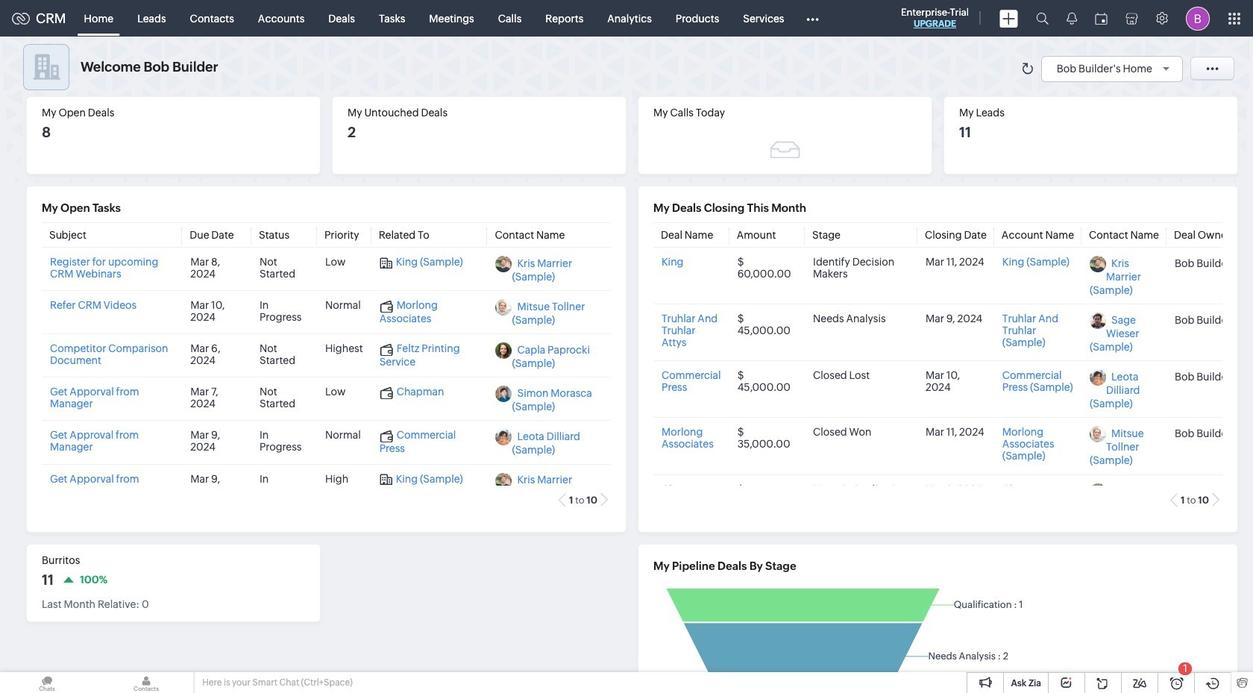 Task type: locate. For each thing, give the bounding box(es) containing it.
signals element
[[1058, 0, 1086, 37]]

chats image
[[0, 672, 94, 693]]

profile image
[[1186, 6, 1210, 30]]

profile element
[[1177, 0, 1219, 36]]

signals image
[[1067, 12, 1077, 25]]

calendar image
[[1095, 12, 1108, 24]]

Other Modules field
[[796, 6, 829, 30]]

search image
[[1036, 12, 1049, 25]]

create menu element
[[991, 0, 1027, 36]]



Task type: describe. For each thing, give the bounding box(es) containing it.
search element
[[1027, 0, 1058, 37]]

contacts image
[[99, 672, 193, 693]]

logo image
[[12, 12, 30, 24]]

create menu image
[[1000, 9, 1018, 27]]



Task type: vqa. For each thing, say whether or not it's contained in the screenshot.
Contacts IMAGE
yes



